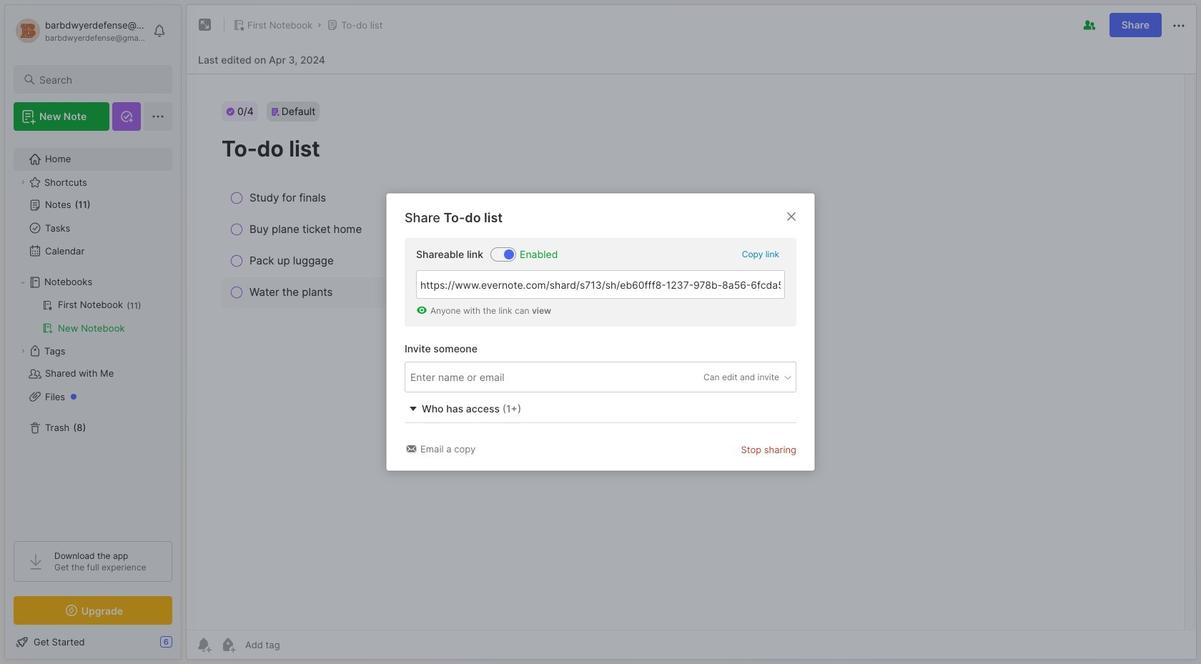 Task type: locate. For each thing, give the bounding box(es) containing it.
Select permission field
[[677, 371, 793, 384]]

Search text field
[[39, 73, 160, 87]]

Add tag field
[[409, 370, 581, 385]]

expand notebooks image
[[19, 278, 27, 287]]

add tag image
[[220, 637, 237, 654]]

Note Editor text field
[[187, 74, 1197, 630]]

Shared URL text field
[[416, 270, 785, 299]]

tree
[[5, 139, 181, 529]]

tree inside main element
[[5, 139, 181, 529]]

main element
[[0, 0, 186, 665]]

shared link switcher image
[[504, 249, 514, 259]]

group
[[14, 294, 172, 340]]

close image
[[783, 208, 800, 225]]

None search field
[[39, 71, 160, 88]]

none search field inside main element
[[39, 71, 160, 88]]

expand tags image
[[19, 347, 27, 356]]

expand note image
[[197, 16, 214, 34]]



Task type: describe. For each thing, give the bounding box(es) containing it.
add a reminder image
[[195, 637, 212, 654]]

group inside tree
[[14, 294, 172, 340]]

note window element
[[186, 4, 1197, 660]]



Task type: vqa. For each thing, say whether or not it's contained in the screenshot.
the expand note icon
yes



